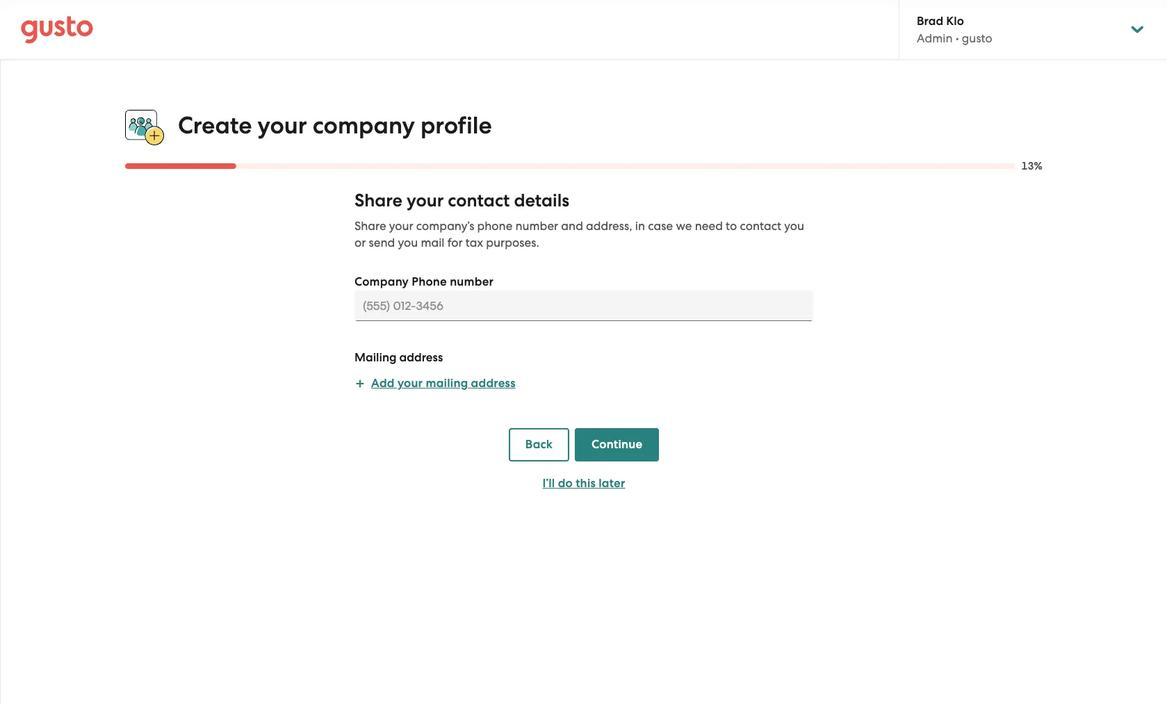Task type: describe. For each thing, give the bounding box(es) containing it.
number inside 'share your company's phone number and address, in case we need to contact you or send you mail for tax purposes.'
[[516, 219, 559, 233]]

brad klo admin • gusto
[[917, 14, 993, 45]]

mailing
[[426, 376, 468, 391]]

1 horizontal spatial address
[[471, 376, 516, 391]]

0 horizontal spatial address
[[400, 351, 443, 365]]

create your company profile
[[178, 111, 492, 140]]

do
[[558, 476, 573, 491]]

company phone number
[[355, 275, 494, 289]]

case
[[648, 219, 673, 233]]

klo
[[947, 14, 964, 29]]

company
[[313, 111, 415, 140]]

mailing
[[355, 351, 397, 365]]

or
[[355, 236, 366, 250]]

purposes.
[[486, 236, 539, 250]]

need
[[695, 219, 723, 233]]

continue button
[[575, 428, 659, 462]]

Company Phone number telephone field
[[355, 291, 814, 321]]

to
[[726, 219, 737, 233]]

back
[[526, 438, 553, 452]]

home image
[[21, 16, 93, 43]]

send
[[369, 236, 395, 250]]

address,
[[586, 219, 633, 233]]

company's
[[416, 219, 474, 233]]

contact inside 'share your company's phone number and address, in case we need to contact you or send you mail for tax purposes.'
[[740, 219, 782, 233]]

add your mailing address
[[371, 376, 516, 391]]

1 vertical spatial you
[[398, 236, 418, 250]]

1 horizontal spatial you
[[785, 219, 805, 233]]

i'll do this later button
[[509, 467, 659, 501]]

share your contact details
[[355, 190, 570, 212]]

mail
[[421, 236, 445, 250]]

we
[[676, 219, 692, 233]]

later
[[599, 476, 625, 491]]

0 horizontal spatial number
[[450, 275, 494, 289]]

phone
[[477, 219, 513, 233]]

i'll do this later
[[543, 476, 625, 491]]



Task type: vqa. For each thing, say whether or not it's contained in the screenshot.
Home image
yes



Task type: locate. For each thing, give the bounding box(es) containing it.
company
[[355, 275, 409, 289]]

number down details
[[516, 219, 559, 233]]

admin
[[917, 31, 953, 45]]

i'll
[[543, 476, 555, 491]]

1 vertical spatial number
[[450, 275, 494, 289]]

1 horizontal spatial number
[[516, 219, 559, 233]]

you right to
[[785, 219, 805, 233]]

share inside 'share your company's phone number and address, in case we need to contact you or send you mail for tax purposes.'
[[355, 219, 386, 233]]

•
[[956, 31, 959, 45]]

create
[[178, 111, 252, 140]]

your for company
[[258, 111, 307, 140]]

in
[[635, 219, 645, 233]]

number
[[516, 219, 559, 233], [450, 275, 494, 289]]

back link
[[509, 428, 570, 462]]

contact up phone
[[448, 190, 510, 212]]

your right add in the left bottom of the page
[[398, 376, 423, 391]]

share
[[355, 190, 403, 212], [355, 219, 386, 233]]

0 vertical spatial contact
[[448, 190, 510, 212]]

your right create
[[258, 111, 307, 140]]

number down tax on the top of page
[[450, 275, 494, 289]]

2 share from the top
[[355, 219, 386, 233]]

your inside 'share your company's phone number and address, in case we need to contact you or send you mail for tax purposes.'
[[389, 219, 414, 233]]

and
[[561, 219, 583, 233]]

gusto
[[962, 31, 993, 45]]

1 horizontal spatial contact
[[740, 219, 782, 233]]

you left mail
[[398, 236, 418, 250]]

your up send
[[389, 219, 414, 233]]

contact
[[448, 190, 510, 212], [740, 219, 782, 233]]

share up or
[[355, 219, 386, 233]]

address up add your mailing address
[[400, 351, 443, 365]]

1 share from the top
[[355, 190, 403, 212]]

0 vertical spatial share
[[355, 190, 403, 212]]

0 vertical spatial address
[[400, 351, 443, 365]]

0 horizontal spatial contact
[[448, 190, 510, 212]]

share for share your contact details
[[355, 190, 403, 212]]

your for mailing
[[398, 376, 423, 391]]

profile
[[421, 111, 492, 140]]

this
[[576, 476, 596, 491]]

you
[[785, 219, 805, 233], [398, 236, 418, 250]]

address right 'mailing'
[[471, 376, 516, 391]]

0 horizontal spatial you
[[398, 236, 418, 250]]

1 vertical spatial share
[[355, 219, 386, 233]]

contact right to
[[740, 219, 782, 233]]

your up company's
[[407, 190, 444, 212]]

share up send
[[355, 190, 403, 212]]

for
[[448, 236, 463, 250]]

your for contact
[[407, 190, 444, 212]]

tax
[[466, 236, 483, 250]]

phone
[[412, 275, 447, 289]]

0 vertical spatial number
[[516, 219, 559, 233]]

your
[[258, 111, 307, 140], [407, 190, 444, 212], [389, 219, 414, 233], [398, 376, 423, 391]]

0 vertical spatial you
[[785, 219, 805, 233]]

add
[[371, 376, 395, 391]]

1 vertical spatial address
[[471, 376, 516, 391]]

mailing address
[[355, 351, 443, 365]]

your for company's
[[389, 219, 414, 233]]

address
[[400, 351, 443, 365], [471, 376, 516, 391]]

13%
[[1022, 160, 1043, 173]]

share for share your company's phone number and address, in case we need to contact you or send you mail for tax purposes.
[[355, 219, 386, 233]]

share your company's phone number and address, in case we need to contact you or send you mail for tax purposes.
[[355, 219, 805, 250]]

continue
[[592, 438, 643, 452]]

details
[[514, 190, 570, 212]]

brad
[[917, 14, 944, 29]]

1 vertical spatial contact
[[740, 219, 782, 233]]



